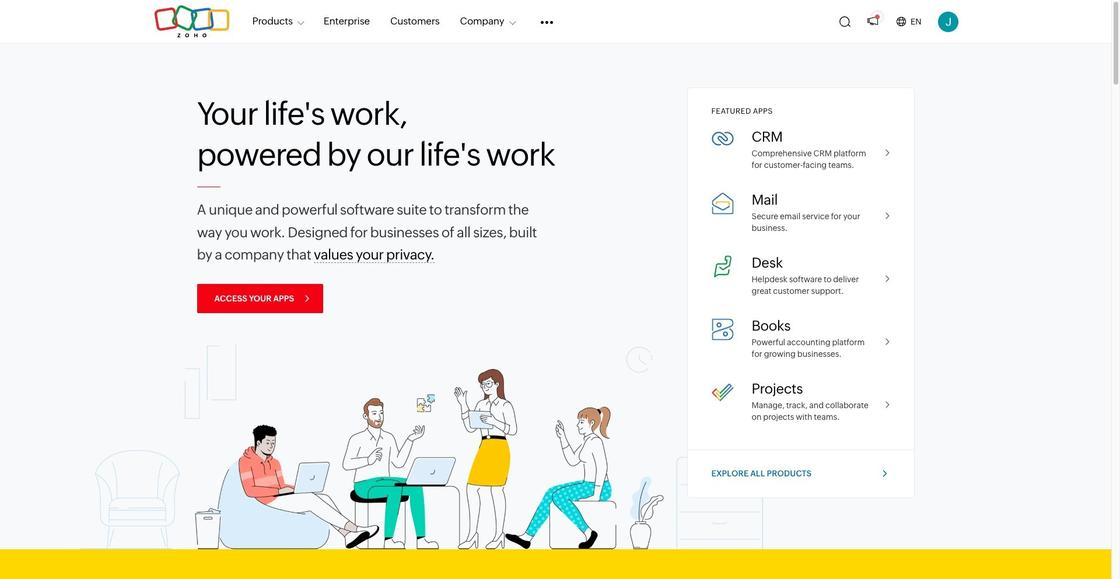 Task type: vqa. For each thing, say whether or not it's contained in the screenshot.
more
no



Task type: describe. For each thing, give the bounding box(es) containing it.
zoho cloud software suite for businesses image
[[80, 345, 763, 550]]

john smith image
[[939, 11, 959, 32]]



